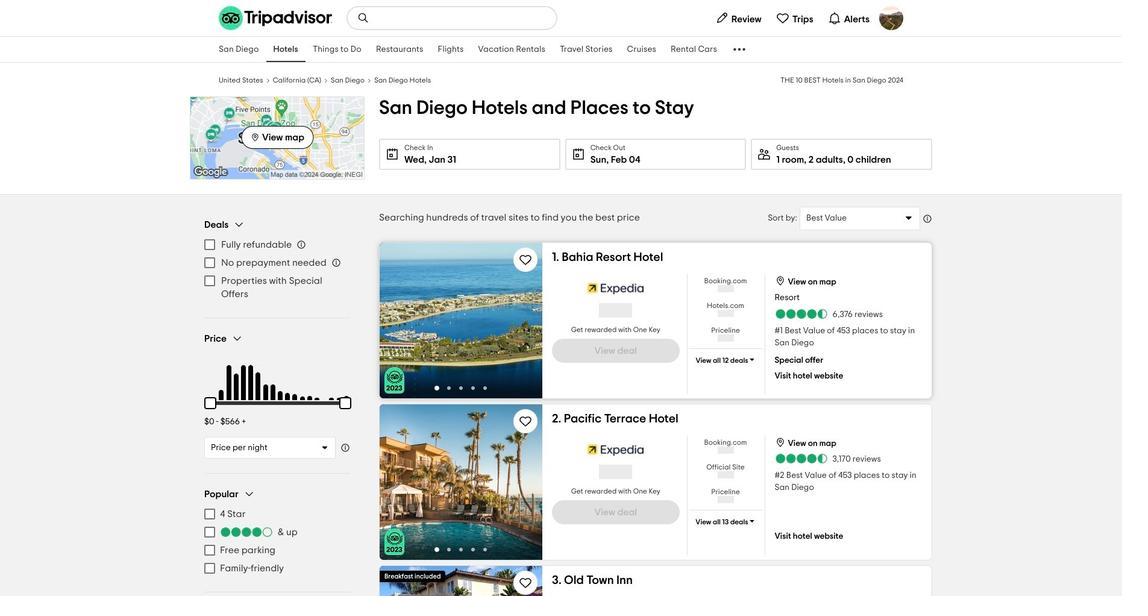 Task type: describe. For each thing, give the bounding box(es) containing it.
1 save to a trip image from the top
[[519, 253, 533, 267]]

expedia.com image for 2nd save to a trip image
[[588, 438, 644, 463]]

expedia.com image for third save to a trip image from the bottom
[[588, 277, 644, 301]]

1 vertical spatial group
[[197, 333, 359, 459]]

search image
[[358, 12, 370, 24]]

maximum price slider
[[332, 390, 359, 417]]

4.5 of 5 bubbles. 6,376 reviews element
[[775, 308, 884, 320]]

minimum price slider
[[197, 390, 224, 417]]

the bahia resort hotel on mission bay image
[[380, 243, 543, 399]]

4.0 of 5 bubbles image
[[220, 528, 273, 537]]

3 save to a trip image from the top
[[519, 576, 533, 590]]

4.5 of 5 bubbles. 3,170 reviews element
[[775, 453, 882, 465]]



Task type: locate. For each thing, give the bounding box(es) containing it.
0 vertical spatial expedia.com image
[[588, 277, 644, 301]]

1 vertical spatial save to a trip image
[[519, 414, 533, 429]]

group
[[204, 219, 350, 303], [197, 333, 359, 459], [204, 489, 350, 578]]

2 vertical spatial group
[[204, 489, 350, 578]]

1 expedia.com image from the top
[[588, 277, 644, 301]]

0 vertical spatial menu
[[204, 236, 350, 303]]

0 vertical spatial group
[[204, 219, 350, 303]]

2 save to a trip image from the top
[[519, 414, 533, 429]]

2 carousel of images figure from the top
[[380, 405, 543, 560]]

1 carousel of images figure from the top
[[380, 243, 543, 399]]

1 vertical spatial expedia.com image
[[588, 438, 644, 463]]

1 menu from the top
[[204, 236, 350, 303]]

expedia.com image
[[588, 277, 644, 301], [588, 438, 644, 463]]

0 vertical spatial save to a trip image
[[519, 253, 533, 267]]

2 menu from the top
[[204, 505, 350, 578]]

profile picture image
[[880, 6, 904, 30]]

carousel of images figure
[[380, 243, 543, 399], [380, 405, 543, 560]]

carousel of images figure for 2nd save to a trip image
[[380, 405, 543, 560]]

0 vertical spatial carousel of images figure
[[380, 243, 543, 399]]

None search field
[[348, 7, 557, 29]]

2 vertical spatial save to a trip image
[[519, 576, 533, 590]]

carousel of images figure for third save to a trip image from the bottom
[[380, 243, 543, 399]]

1 vertical spatial menu
[[204, 505, 350, 578]]

menu
[[204, 236, 350, 303], [204, 505, 350, 578]]

save to a trip image
[[519, 253, 533, 267], [519, 414, 533, 429], [519, 576, 533, 590]]

1 vertical spatial carousel of images figure
[[380, 405, 543, 560]]

tripadvisor image
[[219, 6, 332, 30]]

2 expedia.com image from the top
[[588, 438, 644, 463]]



Task type: vqa. For each thing, say whether or not it's contained in the screenshot.
search field
yes



